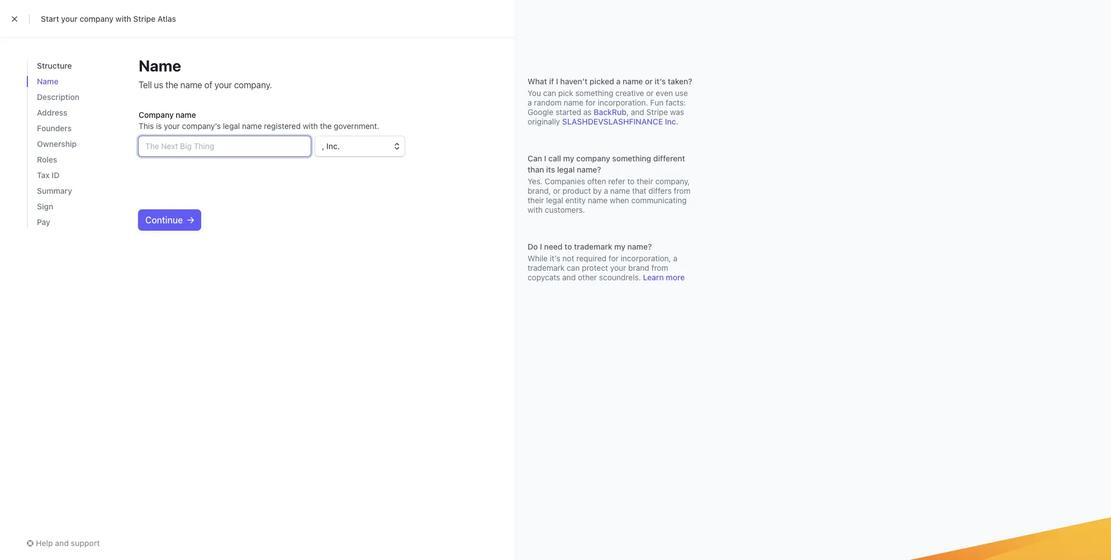 Task type: describe. For each thing, give the bounding box(es) containing it.
can
[[528, 154, 542, 163]]

while it's not required for incorporation, a trademark can protect your brand from copycats and other scoundrels.
[[528, 254, 678, 282]]

a inside can i call my company something different than its legal name? yes. companies often refer to their company, brand, or product by a name that differs from their legal entity name when communicating with customers.
[[604, 186, 608, 196]]

this
[[139, 121, 154, 131]]

even
[[656, 88, 673, 98]]

than
[[528, 165, 544, 174]]

atlas
[[158, 14, 176, 23]]

by
[[593, 186, 602, 196]]

the inside company name this is your company's legal name registered with the government.
[[320, 121, 332, 131]]

registered
[[264, 121, 301, 131]]

something inside you can pick something creative or even use a random name for incorporation. fun facts: google started as
[[576, 88, 614, 98]]

it's inside while it's not required for incorporation, a trademark can protect your brand from copycats and other scoundrels.
[[550, 254, 561, 263]]

0 vertical spatial stripe
[[133, 14, 156, 23]]

picked
[[590, 77, 615, 86]]

learn more
[[643, 273, 685, 282]]

Company name text field
[[139, 136, 311, 157]]

0 vertical spatial or
[[645, 77, 653, 86]]

name up creative
[[623, 77, 643, 86]]

brand
[[629, 263, 650, 273]]

as
[[584, 107, 592, 117]]

name link
[[37, 76, 58, 87]]

i for need
[[540, 242, 542, 252]]

when
[[610, 196, 630, 205]]

that
[[633, 186, 647, 196]]

name for name
[[37, 77, 58, 86]]

a inside you can pick something creative or even use a random name for incorporation. fun facts: google started as
[[528, 98, 532, 107]]

1 horizontal spatial their
[[637, 177, 654, 186]]

not
[[563, 254, 575, 263]]

company
[[139, 110, 174, 120]]

company,
[[656, 177, 690, 186]]

incorporation,
[[621, 254, 671, 263]]

us
[[154, 80, 163, 90]]

or inside can i call my company something different than its legal name? yes. companies often refer to their company, brand, or product by a name that differs from their legal entity name when communicating with customers.
[[553, 186, 561, 196]]

1 horizontal spatial it's
[[655, 77, 666, 86]]

company name this is your company's legal name registered with the government.
[[139, 110, 379, 131]]

with inside company name this is your company's legal name registered with the government.
[[303, 121, 318, 131]]

name for name tell us the name of your company.
[[139, 56, 181, 75]]

differs
[[649, 186, 672, 196]]

originally
[[528, 117, 560, 126]]

the inside the name tell us the name of your company.
[[166, 80, 178, 90]]

, and stripe was originally
[[528, 107, 685, 126]]

other
[[578, 273, 597, 282]]

random
[[534, 98, 562, 107]]

start
[[41, 14, 59, 23]]

fun
[[651, 98, 664, 107]]

backrub link
[[594, 107, 627, 117]]

company inside can i call my company something different than its legal name? yes. companies often refer to their company, brand, or product by a name that differs from their legal entity name when communicating with customers.
[[577, 154, 611, 163]]

slashdevslashfinance inc.
[[563, 117, 679, 126]]

tell
[[139, 80, 152, 90]]

slashdevslashfinance
[[563, 117, 663, 126]]

0 vertical spatial trademark
[[574, 242, 613, 252]]

for inside while it's not required for incorporation, a trademark can protect your brand from copycats and other scoundrels.
[[609, 254, 619, 263]]

slashdevslashfinance inc. link
[[563, 117, 679, 126]]

often
[[588, 177, 607, 186]]

learn
[[643, 273, 664, 282]]

facts:
[[666, 98, 686, 107]]

incorporation.
[[598, 98, 648, 107]]

you can pick something creative or even use a random name for incorporation. fun facts: google started as
[[528, 88, 688, 117]]

1 vertical spatial to
[[565, 242, 572, 252]]

yes.
[[528, 177, 543, 186]]

what
[[528, 77, 547, 86]]

name tell us the name of your company.
[[139, 56, 272, 90]]

what if i haven't picked a name or it's taken?
[[528, 77, 693, 86]]

if
[[549, 77, 554, 86]]

required
[[577, 254, 607, 263]]

haven't
[[561, 77, 588, 86]]

from inside can i call my company something different than its legal name? yes. companies often refer to their company, brand, or product by a name that differs from their legal entity name when communicating with customers.
[[674, 186, 691, 196]]

use
[[675, 88, 688, 98]]

legal inside company name this is your company's legal name registered with the government.
[[223, 121, 240, 131]]

is
[[156, 121, 162, 131]]

while
[[528, 254, 548, 263]]

0 horizontal spatial with
[[116, 14, 131, 23]]

product
[[563, 186, 591, 196]]

refer
[[609, 177, 626, 186]]



Task type: locate. For each thing, give the bounding box(es) containing it.
can left protect
[[567, 263, 580, 273]]

and left other on the right of the page
[[563, 273, 576, 282]]

0 horizontal spatial can
[[543, 88, 556, 98]]

name down haven't in the right of the page
[[564, 98, 584, 107]]

with inside can i call my company something different than its legal name? yes. companies often refer to their company, brand, or product by a name that differs from their legal entity name when communicating with customers.
[[528, 205, 543, 215]]

1 horizontal spatial can
[[567, 263, 580, 273]]

entity
[[566, 196, 586, 205]]

0 vertical spatial from
[[674, 186, 691, 196]]

0 vertical spatial to
[[628, 177, 635, 186]]

i left call
[[544, 154, 547, 163]]

0 vertical spatial can
[[543, 88, 556, 98]]

0 horizontal spatial trademark
[[528, 263, 565, 273]]

can inside while it's not required for incorporation, a trademark can protect your brand from copycats and other scoundrels.
[[567, 263, 580, 273]]

support
[[71, 539, 100, 549]]

with
[[116, 14, 131, 23], [303, 121, 318, 131], [528, 205, 543, 215]]

your inside the name tell us the name of your company.
[[215, 80, 232, 90]]

your right is at the top of page
[[164, 121, 180, 131]]

need
[[544, 242, 563, 252]]

company up "often"
[[577, 154, 611, 163]]

structure link
[[37, 60, 72, 72]]

with down brand,
[[528, 205, 543, 215]]

legal left entity
[[546, 196, 564, 205]]

1 vertical spatial the
[[320, 121, 332, 131]]

call
[[549, 154, 561, 163]]

my inside can i call my company something different than its legal name? yes. companies often refer to their company, brand, or product by a name that differs from their legal entity name when communicating with customers.
[[564, 154, 575, 163]]

1 vertical spatial stripe
[[647, 107, 668, 117]]

2 vertical spatial legal
[[546, 196, 564, 205]]

1 horizontal spatial to
[[628, 177, 635, 186]]

brand,
[[528, 186, 551, 196]]

0 vertical spatial i
[[556, 77, 559, 86]]

or
[[645, 77, 653, 86], [647, 88, 654, 98], [553, 186, 561, 196]]

0 vertical spatial name?
[[577, 165, 602, 174]]

can down "if"
[[543, 88, 556, 98]]

1 vertical spatial for
[[609, 254, 619, 263]]

name? up incorporation,
[[628, 242, 652, 252]]

from inside while it's not required for incorporation, a trademark can protect your brand from copycats and other scoundrels.
[[652, 263, 669, 273]]

something inside can i call my company something different than its legal name? yes. companies often refer to their company, brand, or product by a name that differs from their legal entity name when communicating with customers.
[[613, 154, 652, 163]]

stripe left atlas
[[133, 14, 156, 23]]

with right registered
[[303, 121, 318, 131]]

copycats
[[528, 273, 561, 282]]

0 horizontal spatial company
[[80, 14, 114, 23]]

0 horizontal spatial for
[[586, 98, 596, 107]]

2 horizontal spatial and
[[631, 107, 645, 117]]

for inside you can pick something creative or even use a random name for incorporation. fun facts: google started as
[[586, 98, 596, 107]]

name
[[139, 56, 181, 75], [37, 77, 58, 86]]

you
[[528, 88, 541, 98]]

a right by
[[604, 186, 608, 196]]

and inside , and stripe was originally
[[631, 107, 645, 117]]

0 horizontal spatial i
[[540, 242, 542, 252]]

help
[[36, 539, 53, 549]]

continue button
[[139, 210, 201, 230]]

name down "often"
[[588, 196, 608, 205]]

0 vertical spatial their
[[637, 177, 654, 186]]

or right brand,
[[553, 186, 561, 196]]

and right ,
[[631, 107, 645, 117]]

from
[[674, 186, 691, 196], [652, 263, 669, 273]]

1 vertical spatial or
[[647, 88, 654, 98]]

2 vertical spatial and
[[55, 539, 69, 549]]

1 horizontal spatial name?
[[628, 242, 652, 252]]

can inside you can pick something creative or even use a random name for incorporation. fun facts: google started as
[[543, 88, 556, 98]]

name down the structure link
[[37, 77, 58, 86]]

your right of
[[215, 80, 232, 90]]

name? up "often"
[[577, 165, 602, 174]]

to right refer
[[628, 177, 635, 186]]

help and support link
[[27, 539, 100, 550]]

structure
[[37, 61, 72, 70]]

pick
[[559, 88, 574, 98]]

0 horizontal spatial and
[[55, 539, 69, 549]]

,
[[627, 107, 629, 117]]

and inside while it's not required for incorporation, a trademark can protect your brand from copycats and other scoundrels.
[[563, 273, 576, 282]]

company
[[80, 14, 114, 23], [577, 154, 611, 163]]

1 horizontal spatial i
[[544, 154, 547, 163]]

trademark up required
[[574, 242, 613, 252]]

1 vertical spatial and
[[563, 273, 576, 282]]

0 horizontal spatial my
[[564, 154, 575, 163]]

a
[[617, 77, 621, 86], [528, 98, 532, 107], [604, 186, 608, 196], [674, 254, 678, 263]]

continue
[[145, 215, 183, 225]]

trademark down need on the top
[[528, 263, 565, 273]]

2 horizontal spatial i
[[556, 77, 559, 86]]

0 vertical spatial company
[[80, 14, 114, 23]]

2 vertical spatial or
[[553, 186, 561, 196]]

to up not
[[565, 242, 572, 252]]

backrub
[[594, 107, 627, 117]]

your inside company name this is your company's legal name registered with the government.
[[164, 121, 180, 131]]

name left of
[[180, 80, 202, 90]]

0 horizontal spatial to
[[565, 242, 572, 252]]

it's down need on the top
[[550, 254, 561, 263]]

your left "brand"
[[611, 263, 626, 273]]

name up us at the left top of the page
[[139, 56, 181, 75]]

stripe
[[133, 14, 156, 23], [647, 107, 668, 117]]

a left random
[[528, 98, 532, 107]]

1 vertical spatial name?
[[628, 242, 652, 252]]

legal up company name 'text box'
[[223, 121, 240, 131]]

0 vertical spatial with
[[116, 14, 131, 23]]

2 vertical spatial i
[[540, 242, 542, 252]]

1 vertical spatial company
[[577, 154, 611, 163]]

can
[[543, 88, 556, 98], [567, 263, 580, 273]]

customers.
[[545, 205, 585, 215]]

name inside the name tell us the name of your company.
[[180, 80, 202, 90]]

0 horizontal spatial name?
[[577, 165, 602, 174]]

help and support
[[36, 539, 100, 549]]

1 vertical spatial from
[[652, 263, 669, 273]]

different
[[654, 154, 685, 163]]

stripe inside , and stripe was originally
[[647, 107, 668, 117]]

name? inside can i call my company something different than its legal name? yes. companies often refer to their company, brand, or product by a name that differs from their legal entity name when communicating with customers.
[[577, 165, 602, 174]]

1 vertical spatial it's
[[550, 254, 561, 263]]

taken?
[[668, 77, 693, 86]]

it's
[[655, 77, 666, 86], [550, 254, 561, 263]]

1 horizontal spatial trademark
[[574, 242, 613, 252]]

and right help
[[55, 539, 69, 549]]

to inside can i call my company something different than its legal name? yes. companies often refer to their company, brand, or product by a name that differs from their legal entity name when communicating with customers.
[[628, 177, 635, 186]]

something up refer
[[613, 154, 652, 163]]

1 vertical spatial my
[[615, 242, 626, 252]]

name left that
[[611, 186, 630, 196]]

was
[[670, 107, 685, 117]]

communicating
[[632, 196, 687, 205]]

name inside the name tell us the name of your company.
[[139, 56, 181, 75]]

it's up even
[[655, 77, 666, 86]]

something down picked
[[576, 88, 614, 98]]

0 horizontal spatial stripe
[[133, 14, 156, 23]]

0 horizontal spatial from
[[652, 263, 669, 273]]

start your company with stripe atlas
[[41, 14, 176, 23]]

1 vertical spatial their
[[528, 196, 544, 205]]

their up 'communicating' on the top right
[[637, 177, 654, 186]]

svg image
[[187, 217, 194, 224]]

your inside while it's not required for incorporation, a trademark can protect your brand from copycats and other scoundrels.
[[611, 263, 626, 273]]

0 vertical spatial for
[[586, 98, 596, 107]]

their
[[637, 177, 654, 186], [528, 196, 544, 205]]

name inside you can pick something creative or even use a random name for incorporation. fun facts: google started as
[[564, 98, 584, 107]]

i for call
[[544, 154, 547, 163]]

1 horizontal spatial stripe
[[647, 107, 668, 117]]

company right the start in the top left of the page
[[80, 14, 114, 23]]

and for support
[[55, 539, 69, 549]]

company's
[[182, 121, 221, 131]]

can i call my company something different than its legal name? yes. companies often refer to their company, brand, or product by a name that differs from their legal entity name when communicating with customers.
[[528, 154, 691, 215]]

government.
[[334, 121, 379, 131]]

scoundrels.
[[599, 273, 641, 282]]

their down "yes."
[[528, 196, 544, 205]]

do
[[528, 242, 538, 252]]

2 vertical spatial with
[[528, 205, 543, 215]]

0 vertical spatial my
[[564, 154, 575, 163]]

stripe left was at top
[[647, 107, 668, 117]]

0 vertical spatial legal
[[223, 121, 240, 131]]

a up creative
[[617, 77, 621, 86]]

legal up the companies
[[557, 165, 575, 174]]

protect
[[582, 263, 608, 273]]

0 vertical spatial the
[[166, 80, 178, 90]]

1 vertical spatial legal
[[557, 165, 575, 174]]

or inside you can pick something creative or even use a random name for incorporation. fun facts: google started as
[[647, 88, 654, 98]]

a up more
[[674, 254, 678, 263]]

0 horizontal spatial their
[[528, 196, 544, 205]]

your right the start in the top left of the page
[[61, 14, 78, 23]]

1 vertical spatial with
[[303, 121, 318, 131]]

my
[[564, 154, 575, 163], [615, 242, 626, 252]]

i right "if"
[[556, 77, 559, 86]]

learn more link
[[643, 273, 685, 282]]

0 horizontal spatial name
[[37, 77, 58, 86]]

and for stripe
[[631, 107, 645, 117]]

and
[[631, 107, 645, 117], [563, 273, 576, 282], [55, 539, 69, 549]]

or left even
[[647, 88, 654, 98]]

google
[[528, 107, 554, 117]]

1 vertical spatial something
[[613, 154, 652, 163]]

i inside can i call my company something different than its legal name? yes. companies often refer to their company, brand, or product by a name that differs from their legal entity name when communicating with customers.
[[544, 154, 547, 163]]

2 horizontal spatial with
[[528, 205, 543, 215]]

started
[[556, 107, 582, 117]]

1 horizontal spatial with
[[303, 121, 318, 131]]

1 horizontal spatial the
[[320, 121, 332, 131]]

its
[[546, 165, 555, 174]]

inc.
[[665, 117, 679, 126]]

0 horizontal spatial the
[[166, 80, 178, 90]]

a inside while it's not required for incorporation, a trademark can protect your brand from copycats and other scoundrels.
[[674, 254, 678, 263]]

the
[[166, 80, 178, 90], [320, 121, 332, 131]]

name up company's
[[176, 110, 196, 120]]

or up the fun
[[645, 77, 653, 86]]

with left atlas
[[116, 14, 131, 23]]

1 horizontal spatial company
[[577, 154, 611, 163]]

1 horizontal spatial my
[[615, 242, 626, 252]]

my right call
[[564, 154, 575, 163]]

trademark inside while it's not required for incorporation, a trademark can protect your brand from copycats and other scoundrels.
[[528, 263, 565, 273]]

0 horizontal spatial it's
[[550, 254, 561, 263]]

more
[[666, 273, 685, 282]]

your
[[61, 14, 78, 23], [215, 80, 232, 90], [164, 121, 180, 131], [611, 263, 626, 273]]

legal
[[223, 121, 240, 131], [557, 165, 575, 174], [546, 196, 564, 205]]

1 vertical spatial i
[[544, 154, 547, 163]]

1 vertical spatial can
[[567, 263, 580, 273]]

0 vertical spatial name
[[139, 56, 181, 75]]

1 horizontal spatial name
[[139, 56, 181, 75]]

0 vertical spatial something
[[576, 88, 614, 98]]

1 vertical spatial name
[[37, 77, 58, 86]]

1 vertical spatial trademark
[[528, 263, 565, 273]]

the left government.
[[320, 121, 332, 131]]

my up while it's not required for incorporation, a trademark can protect your brand from copycats and other scoundrels.
[[615, 242, 626, 252]]

creative
[[616, 88, 645, 98]]

the right us at the left top of the page
[[166, 80, 178, 90]]

name left registered
[[242, 121, 262, 131]]

company.
[[234, 80, 272, 90]]

0 vertical spatial it's
[[655, 77, 666, 86]]

1 horizontal spatial and
[[563, 273, 576, 282]]

i right do
[[540, 242, 542, 252]]

of
[[205, 80, 212, 90]]

companies
[[545, 177, 586, 186]]

0 vertical spatial and
[[631, 107, 645, 117]]

something
[[576, 88, 614, 98], [613, 154, 652, 163]]

1 horizontal spatial for
[[609, 254, 619, 263]]

to
[[628, 177, 635, 186], [565, 242, 572, 252]]

1 horizontal spatial from
[[674, 186, 691, 196]]

do i need to trademark my name?
[[528, 242, 652, 252]]



Task type: vqa. For each thing, say whether or not it's contained in the screenshot.
- on the left
no



